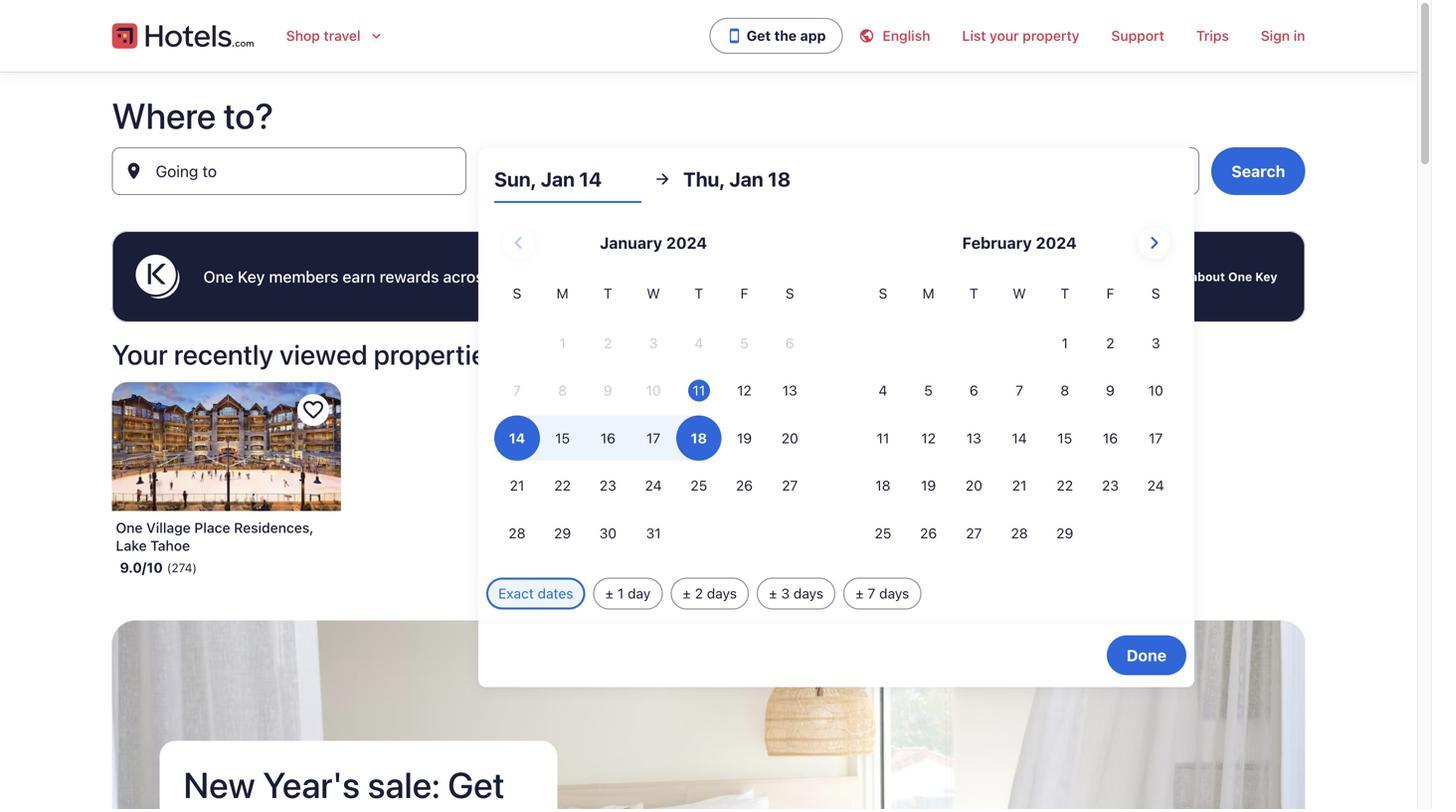 Task type: locate. For each thing, give the bounding box(es) containing it.
2 horizontal spatial 2
[[1107, 335, 1115, 351]]

0 vertical spatial 12 button
[[722, 368, 768, 413]]

1 vertical spatial get
[[448, 763, 505, 806]]

28 up "exact"
[[509, 525, 526, 541]]

1 28 from the left
[[509, 525, 526, 541]]

13
[[783, 382, 798, 399], [967, 430, 982, 446]]

1 24 button from the left
[[631, 463, 677, 508]]

1 horizontal spatial f
[[1107, 285, 1115, 302]]

s up 4 button
[[879, 285, 888, 302]]

m up 5 button
[[923, 285, 935, 302]]

1 horizontal spatial one
[[203, 267, 234, 286]]

29 inside january 2024 'element'
[[554, 525, 571, 541]]

29 inside february 2024 element
[[1057, 525, 1074, 541]]

2 horizontal spatial days
[[880, 585, 910, 602]]

m inside january 2024 'element'
[[557, 285, 569, 302]]

1 21 button from the left
[[495, 463, 540, 508]]

29 down 15 button at the right bottom of page
[[1057, 525, 1074, 541]]

1 t from the left
[[604, 285, 613, 302]]

s down previous month image
[[513, 285, 522, 302]]

13 left 14 button
[[967, 430, 982, 446]]

19 button
[[722, 415, 768, 461], [906, 463, 952, 508]]

22 button
[[540, 463, 586, 508], [1043, 463, 1088, 508]]

0 horizontal spatial 13
[[783, 382, 798, 399]]

0 vertical spatial 27
[[782, 477, 798, 494]]

13 inside february 2024 element
[[967, 430, 982, 446]]

1 horizontal spatial 27 button
[[952, 510, 997, 556]]

support link
[[1096, 16, 1181, 56]]

2 m from the left
[[923, 285, 935, 302]]

4 inside button
[[879, 382, 888, 399]]

11 button
[[677, 368, 722, 413], [861, 415, 906, 461]]

2 ± from the left
[[683, 585, 692, 602]]

get right download the app button image
[[747, 27, 771, 44]]

14 inside "button"
[[580, 167, 602, 191]]

2024
[[667, 233, 708, 252], [1036, 233, 1077, 252]]

w inside february 2024 element
[[1013, 285, 1027, 302]]

24 for first 24 button from the right
[[1148, 477, 1165, 494]]

10
[[646, 382, 661, 399], [1149, 382, 1164, 399]]

s
[[513, 285, 522, 302], [786, 285, 795, 302], [879, 285, 888, 302], [1152, 285, 1161, 302]]

13 button right today element
[[768, 368, 813, 413]]

3 inside january 2024 'element'
[[650, 335, 658, 351]]

2 22 from the left
[[1057, 477, 1074, 494]]

3 right ± 2 days
[[782, 585, 790, 602]]

0 vertical spatial 20
[[782, 430, 799, 446]]

learn about one key link
[[1150, 261, 1282, 293]]

w down february 2024
[[1013, 285, 1027, 302]]

days for ± 2 days
[[707, 585, 737, 602]]

8 inside 8 button
[[1061, 382, 1070, 399]]

10 left today element
[[646, 382, 661, 399]]

0 horizontal spatial 24 button
[[631, 463, 677, 508]]

± right ± 3 days at the right of the page
[[856, 585, 864, 602]]

0 horizontal spatial 27 button
[[768, 463, 813, 508]]

1 horizontal spatial 29 button
[[1043, 510, 1088, 556]]

3 days from the left
[[880, 585, 910, 602]]

m right across
[[557, 285, 569, 302]]

0 horizontal spatial 23 button
[[586, 463, 631, 508]]

1 vertical spatial 11 button
[[861, 415, 906, 461]]

support
[[1112, 27, 1165, 44]]

28 button up "exact"
[[495, 510, 540, 556]]

members
[[269, 267, 339, 286]]

tahoe
[[150, 537, 190, 554]]

days for ± 7 days
[[880, 585, 910, 602]]

24 inside 'element'
[[645, 477, 662, 494]]

1
[[560, 335, 566, 351], [1062, 335, 1069, 351], [618, 585, 624, 602]]

0 horizontal spatial 2024
[[667, 233, 708, 252]]

0 vertical spatial 26
[[736, 477, 753, 494]]

3 ± from the left
[[769, 585, 778, 602]]

february 2024
[[963, 233, 1077, 252]]

1 days from the left
[[707, 585, 737, 602]]

13 button
[[768, 368, 813, 413], [952, 415, 997, 461]]

f inside january 2024 'element'
[[741, 285, 749, 302]]

5 inside button
[[925, 382, 933, 399]]

29 left the 30
[[554, 525, 571, 541]]

23 inside january 2024 'element'
[[600, 477, 617, 494]]

2 horizontal spatial 18
[[876, 477, 891, 494]]

0 vertical spatial 27 button
[[768, 463, 813, 508]]

4 t from the left
[[1061, 285, 1070, 302]]

± right ± 2 days
[[769, 585, 778, 602]]

1 horizontal spatial 8
[[1061, 382, 1070, 399]]

1 left day
[[618, 585, 624, 602]]

0 vertical spatial 13
[[783, 382, 798, 399]]

2 horizontal spatial one
[[1229, 270, 1253, 284]]

22 button up the 30 button
[[540, 463, 586, 508]]

1 m from the left
[[557, 285, 569, 302]]

8
[[558, 382, 567, 399], [1061, 382, 1070, 399]]

t
[[604, 285, 613, 302], [695, 285, 704, 302], [970, 285, 979, 302], [1061, 285, 1070, 302]]

21
[[510, 477, 525, 494], [1013, 477, 1027, 494]]

days right ± 3 days at the right of the page
[[880, 585, 910, 602]]

1 vertical spatial 12 button
[[906, 415, 952, 461]]

28 down 14 button
[[1012, 525, 1029, 541]]

1 9 from the left
[[604, 382, 613, 399]]

0 horizontal spatial 22 button
[[540, 463, 586, 508]]

1 23 from the left
[[600, 477, 617, 494]]

20
[[782, 430, 799, 446], [966, 477, 983, 494]]

12 down 5 button
[[922, 430, 936, 446]]

2 24 from the left
[[1148, 477, 1165, 494]]

one right "about"
[[1229, 270, 1253, 284]]

9
[[604, 382, 613, 399], [1107, 382, 1115, 399]]

7
[[513, 382, 521, 399], [1016, 382, 1024, 399], [868, 585, 876, 602]]

2 21 from the left
[[1013, 477, 1027, 494]]

2 29 from the left
[[1057, 525, 1074, 541]]

one village place residences, lake tahoe 9.0/10 (274)
[[116, 520, 314, 576]]

4
[[695, 335, 704, 351], [879, 382, 888, 399]]

22 inside january 2024 'element'
[[555, 477, 571, 494]]

w inside january 2024 'element'
[[647, 285, 661, 302]]

18 left directional image
[[615, 170, 632, 189]]

12 button down 5 button
[[906, 415, 952, 461]]

0 vertical spatial 6
[[786, 335, 795, 351]]

0 horizontal spatial 11
[[693, 382, 706, 399]]

21 inside february 2024 element
[[1013, 477, 1027, 494]]

0 vertical spatial 19 button
[[722, 415, 768, 461]]

23 down the 16 button
[[1103, 477, 1119, 494]]

9 button
[[1088, 368, 1134, 413]]

1 28 button from the left
[[495, 510, 540, 556]]

1 down hotels.com,
[[560, 335, 566, 351]]

14 inside february 2024 element
[[1012, 430, 1028, 446]]

13 right today element
[[783, 382, 798, 399]]

1 vertical spatial 25 button
[[861, 510, 906, 556]]

22 for 2nd 22 button
[[1057, 477, 1074, 494]]

main content
[[0, 72, 1418, 809]]

jan right "thu,"
[[730, 167, 764, 191]]

s down "learn"
[[1152, 285, 1161, 302]]

year's
[[263, 763, 360, 806]]

1 horizontal spatial 6
[[970, 382, 979, 399]]

2 f from the left
[[1107, 285, 1115, 302]]

s right vrbo on the top of page
[[786, 285, 795, 302]]

application
[[495, 219, 1179, 558]]

t up 1 button
[[1061, 285, 1070, 302]]

0 horizontal spatial w
[[647, 285, 661, 302]]

m
[[557, 285, 569, 302], [923, 285, 935, 302]]

0 vertical spatial 25
[[691, 477, 708, 494]]

23 button up the 30
[[586, 463, 631, 508]]

4 left 5 button
[[879, 382, 888, 399]]

1 2024 from the left
[[667, 233, 708, 252]]

0 horizontal spatial 2
[[604, 335, 612, 351]]

1 horizontal spatial 11 button
[[861, 415, 906, 461]]

2 2024 from the left
[[1036, 233, 1077, 252]]

t down "february"
[[970, 285, 979, 302]]

23 up the 30
[[600, 477, 617, 494]]

1 22 from the left
[[555, 477, 571, 494]]

0 vertical spatial 5
[[741, 335, 749, 351]]

0 horizontal spatial 22
[[555, 477, 571, 494]]

9 left today element
[[604, 382, 613, 399]]

0 horizontal spatial days
[[707, 585, 737, 602]]

exact dates
[[499, 585, 574, 602]]

13 inside january 2024 'element'
[[783, 382, 798, 399]]

± for ± 3 days
[[769, 585, 778, 602]]

27 inside january 2024 'element'
[[782, 477, 798, 494]]

days left ± 3 days at the right of the page
[[707, 585, 737, 602]]

1 29 from the left
[[554, 525, 571, 541]]

23 inside february 2024 element
[[1103, 477, 1119, 494]]

24 down 17 button
[[1148, 477, 1165, 494]]

1 vertical spatial 20 button
[[952, 463, 997, 508]]

one up lake
[[116, 520, 143, 536]]

25 button down 18 button
[[861, 510, 906, 556]]

or
[[316, 803, 348, 809]]

21 button
[[495, 463, 540, 508], [997, 463, 1043, 508]]

0 vertical spatial 20 button
[[768, 415, 813, 461]]

0 vertical spatial 25 button
[[677, 463, 722, 508]]

1 24 from the left
[[645, 477, 662, 494]]

25 button up 31 button
[[677, 463, 722, 508]]

1 vertical spatial 12
[[922, 430, 936, 446]]

10 inside january 2024 'element'
[[646, 382, 661, 399]]

1 vertical spatial 19
[[922, 477, 937, 494]]

w
[[647, 285, 661, 302], [1013, 285, 1027, 302]]

22 inside february 2024 element
[[1057, 477, 1074, 494]]

0 horizontal spatial 5
[[741, 335, 749, 351]]

1 horizontal spatial 10
[[1149, 382, 1164, 399]]

w for february
[[1013, 285, 1027, 302]]

key right "about"
[[1256, 270, 1278, 284]]

1 horizontal spatial 25
[[875, 525, 892, 541]]

1 horizontal spatial 12
[[922, 430, 936, 446]]

20 inside 'element'
[[782, 430, 799, 446]]

2 horizontal spatial 7
[[1016, 382, 1024, 399]]

w for january
[[647, 285, 661, 302]]

one inside "one village place residences, lake tahoe 9.0/10 (274)"
[[116, 520, 143, 536]]

10 button
[[1134, 368, 1179, 413]]

1 horizontal spatial m
[[923, 285, 935, 302]]

0 horizontal spatial 29
[[554, 525, 571, 541]]

1 horizontal spatial 26
[[921, 525, 938, 541]]

20 button
[[768, 415, 813, 461], [952, 463, 997, 508]]

19 for the left 19 button
[[737, 430, 752, 446]]

f for january 2024
[[741, 285, 749, 302]]

2 horizontal spatial 14
[[1012, 430, 1028, 446]]

days
[[707, 585, 737, 602], [794, 585, 824, 602], [880, 585, 910, 602]]

28 inside january 2024 'element'
[[509, 525, 526, 541]]

2024 right "february"
[[1036, 233, 1077, 252]]

1 horizontal spatial 18
[[768, 167, 791, 191]]

7 inside button
[[1016, 382, 1024, 399]]

2 8 from the left
[[1061, 382, 1070, 399]]

29 button left the 30
[[540, 510, 586, 556]]

m inside february 2024 element
[[923, 285, 935, 302]]

24 button down 17 button
[[1134, 463, 1179, 508]]

get the app
[[747, 27, 826, 44]]

23 for 2nd 23 button from the right
[[600, 477, 617, 494]]

24 up 31 on the left bottom of the page
[[645, 477, 662, 494]]

your
[[112, 338, 168, 371]]

± left day
[[605, 585, 614, 602]]

13 button down 6 button
[[952, 415, 997, 461]]

24 button
[[631, 463, 677, 508], [1134, 463, 1179, 508]]

24 button up 31 on the left bottom of the page
[[631, 463, 677, 508]]

29 button down 15 button at the right bottom of page
[[1043, 510, 1088, 556]]

residences,
[[234, 520, 314, 536]]

23
[[600, 477, 617, 494], [1103, 477, 1119, 494]]

26
[[736, 477, 753, 494], [921, 525, 938, 541]]

1 f from the left
[[741, 285, 749, 302]]

(274)
[[167, 561, 197, 575]]

jan right -
[[585, 170, 611, 189]]

1 vertical spatial 26 button
[[906, 510, 952, 556]]

0 horizontal spatial 13 button
[[768, 368, 813, 413]]

1 10 from the left
[[646, 382, 661, 399]]

18 right "thu,"
[[768, 167, 791, 191]]

26 button inside january 2024 'element'
[[722, 463, 768, 508]]

25 down 18 button
[[875, 525, 892, 541]]

1 ± from the left
[[605, 585, 614, 602]]

january 2024 element
[[495, 283, 813, 558]]

2 10 from the left
[[1149, 382, 1164, 399]]

24
[[645, 477, 662, 494], [1148, 477, 1165, 494]]

today element
[[688, 380, 710, 402]]

28 button down 14 button
[[997, 510, 1043, 556]]

12 inside february 2024 element
[[922, 430, 936, 446]]

1 vertical spatial 25
[[875, 525, 892, 541]]

3 down and
[[650, 335, 658, 351]]

1 horizontal spatial 27
[[967, 525, 983, 541]]

1 vertical spatial 20
[[966, 477, 983, 494]]

1 horizontal spatial 23
[[1103, 477, 1119, 494]]

sun,
[[495, 167, 537, 191]]

0 horizontal spatial 14
[[552, 170, 569, 189]]

6 inside january 2024 'element'
[[786, 335, 795, 351]]

18
[[768, 167, 791, 191], [615, 170, 632, 189], [876, 477, 891, 494]]

1 vertical spatial 27 button
[[952, 510, 997, 556]]

0 horizontal spatial 19
[[737, 430, 752, 446]]

4 up today element
[[695, 335, 704, 351]]

28 inside february 2024 element
[[1012, 525, 1029, 541]]

25
[[691, 477, 708, 494], [875, 525, 892, 541]]

0 vertical spatial 12
[[738, 382, 752, 399]]

23 for second 23 button from left
[[1103, 477, 1119, 494]]

11
[[693, 382, 706, 399], [877, 430, 890, 446]]

f up 2 button
[[1107, 285, 1115, 302]]

0 horizontal spatial 9
[[604, 382, 613, 399]]

3 t from the left
[[970, 285, 979, 302]]

6 button
[[952, 368, 997, 413]]

2 t from the left
[[695, 285, 704, 302]]

2 down hotels.com,
[[604, 335, 612, 351]]

0 horizontal spatial 3
[[650, 335, 658, 351]]

11 inside february 2024 element
[[877, 430, 890, 446]]

25 button
[[677, 463, 722, 508], [861, 510, 906, 556]]

2 right day
[[695, 585, 704, 602]]

2 horizontal spatial 3
[[1152, 335, 1161, 351]]

2 29 button from the left
[[1043, 510, 1088, 556]]

1 inside january 2024 'element'
[[560, 335, 566, 351]]

1 horizontal spatial 28 button
[[997, 510, 1043, 556]]

2 days from the left
[[794, 585, 824, 602]]

0 horizontal spatial 26
[[736, 477, 753, 494]]

2 9 from the left
[[1107, 382, 1115, 399]]

23 button
[[586, 463, 631, 508], [1088, 463, 1134, 508]]

1 vertical spatial 5
[[925, 382, 933, 399]]

t right and
[[695, 285, 704, 302]]

2 s from the left
[[786, 285, 795, 302]]

3 inside button
[[1152, 335, 1161, 351]]

9 inside january 2024 'element'
[[604, 382, 613, 399]]

1 horizontal spatial 9
[[1107, 382, 1115, 399]]

1 horizontal spatial 4
[[879, 382, 888, 399]]

0 vertical spatial 4
[[695, 335, 704, 351]]

2 28 from the left
[[1012, 525, 1029, 541]]

0 vertical spatial 11 button
[[677, 368, 722, 413]]

12
[[738, 382, 752, 399], [922, 430, 936, 446]]

1 inside 1 button
[[1062, 335, 1069, 351]]

16
[[1104, 430, 1119, 446]]

0 horizontal spatial 10
[[646, 382, 661, 399]]

3 button
[[1134, 320, 1179, 366]]

0 horizontal spatial 12 button
[[722, 368, 768, 413]]

12 button right today element
[[722, 368, 768, 413]]

2 button
[[1088, 320, 1134, 366]]

1 horizontal spatial 22 button
[[1043, 463, 1088, 508]]

1 horizontal spatial 23 button
[[1088, 463, 1134, 508]]

± right day
[[683, 585, 692, 602]]

m for january 2024
[[557, 285, 569, 302]]

2 inside button
[[1107, 335, 1115, 351]]

days left ± 7 days
[[794, 585, 824, 602]]

26 inside january 2024 'element'
[[736, 477, 753, 494]]

1 horizontal spatial 24
[[1148, 477, 1165, 494]]

2 right 1 button
[[1107, 335, 1115, 351]]

day
[[628, 585, 651, 602]]

23 button down the 16 button
[[1088, 463, 1134, 508]]

0 horizontal spatial 23
[[600, 477, 617, 494]]

your recently viewed properties
[[112, 338, 501, 371]]

0 horizontal spatial 27
[[782, 477, 798, 494]]

26 for the 26 "button" in the january 2024 'element'
[[736, 477, 753, 494]]

19 inside january 2024 'element'
[[737, 430, 752, 446]]

1 8 from the left
[[558, 382, 567, 399]]

one up recently
[[203, 267, 234, 286]]

key left 'members'
[[238, 267, 265, 286]]

26 inside february 2024 element
[[921, 525, 938, 541]]

f right vrbo on the top of page
[[741, 285, 749, 302]]

1 w from the left
[[647, 285, 661, 302]]

3 right 2 button
[[1152, 335, 1161, 351]]

trips
[[1197, 27, 1230, 44]]

one
[[203, 267, 234, 286], [1229, 270, 1253, 284], [116, 520, 143, 536]]

1 horizontal spatial days
[[794, 585, 824, 602]]

1 horizontal spatial w
[[1013, 285, 1027, 302]]

w down january 2024
[[647, 285, 661, 302]]

more
[[356, 803, 436, 809]]

19 inside february 2024 element
[[922, 477, 937, 494]]

4 inside 'element'
[[695, 335, 704, 351]]

0 horizontal spatial 4
[[695, 335, 704, 351]]

days for ± 3 days
[[794, 585, 824, 602]]

2 inside 'element'
[[604, 335, 612, 351]]

t down january
[[604, 285, 613, 302]]

± for ± 1 day
[[605, 585, 614, 602]]

9 right 8 button at the right of page
[[1107, 382, 1115, 399]]

2024 for february 2024
[[1036, 233, 1077, 252]]

done
[[1127, 646, 1167, 665]]

18 down 4 button
[[876, 477, 891, 494]]

19 for the right 19 button
[[922, 477, 937, 494]]

get right sale:
[[448, 763, 505, 806]]

0 horizontal spatial 7
[[513, 382, 521, 399]]

21 inside january 2024 'element'
[[510, 477, 525, 494]]

1 vertical spatial 13
[[967, 430, 982, 446]]

2 w from the left
[[1013, 285, 1027, 302]]

0 horizontal spatial m
[[557, 285, 569, 302]]

25 down today element
[[691, 477, 708, 494]]

1 horizontal spatial key
[[1256, 270, 1278, 284]]

2 23 from the left
[[1103, 477, 1119, 494]]

0 horizontal spatial 11 button
[[677, 368, 722, 413]]

jan
[[541, 167, 575, 191], [730, 167, 764, 191], [523, 170, 548, 189], [585, 170, 611, 189]]

0 horizontal spatial 12
[[738, 382, 752, 399]]

15
[[1058, 430, 1073, 446]]

0 horizontal spatial 21 button
[[495, 463, 540, 508]]

10 inside "button"
[[1149, 382, 1164, 399]]

2024 up and
[[667, 233, 708, 252]]

1 left 2 button
[[1062, 335, 1069, 351]]

get inside new year's sale: get 25% off or more
[[448, 763, 505, 806]]

1 horizontal spatial 12 button
[[906, 415, 952, 461]]

9 inside button
[[1107, 382, 1115, 399]]

4 ± from the left
[[856, 585, 864, 602]]

22 button down 15 button at the right bottom of page
[[1043, 463, 1088, 508]]

jan right sun,
[[541, 167, 575, 191]]

0 horizontal spatial 29 button
[[540, 510, 586, 556]]

10 right 9 button
[[1149, 382, 1164, 399]]

25 inside january 2024 'element'
[[691, 477, 708, 494]]

1 21 from the left
[[510, 477, 525, 494]]

27
[[782, 477, 798, 494], [967, 525, 983, 541]]

12 right today element
[[738, 382, 752, 399]]

1 horizontal spatial 25 button
[[861, 510, 906, 556]]



Task type: describe. For each thing, give the bounding box(es) containing it.
sun, jan 14 button
[[495, 155, 642, 203]]

12 inside january 2024 'element'
[[738, 382, 752, 399]]

about
[[1191, 270, 1226, 284]]

-
[[574, 170, 581, 189]]

2 22 button from the left
[[1043, 463, 1088, 508]]

to?
[[224, 94, 274, 136]]

trips link
[[1181, 16, 1246, 56]]

13 for rightmost 13 button
[[967, 430, 982, 446]]

february 2024 element
[[861, 283, 1179, 558]]

31
[[646, 525, 661, 541]]

0 horizontal spatial key
[[238, 267, 265, 286]]

ice skating image
[[112, 382, 341, 511]]

thu,
[[684, 167, 726, 191]]

jan 14 - jan 18 button
[[479, 147, 834, 195]]

thu, jan 18
[[684, 167, 791, 191]]

the
[[775, 27, 797, 44]]

1 23 button from the left
[[586, 463, 631, 508]]

hotels.com,
[[564, 267, 652, 286]]

28 for second 28 button from right
[[509, 525, 526, 541]]

1 horizontal spatial 3
[[782, 585, 790, 602]]

learn about one key
[[1154, 270, 1278, 284]]

sign in
[[1262, 27, 1306, 44]]

9.0/10
[[120, 559, 163, 576]]

off
[[265, 803, 308, 809]]

sale:
[[368, 763, 440, 806]]

place
[[194, 520, 230, 536]]

1 horizontal spatial 1
[[618, 585, 624, 602]]

30
[[600, 525, 617, 541]]

1 29 button from the left
[[540, 510, 586, 556]]

0 horizontal spatial 19 button
[[722, 415, 768, 461]]

6 inside button
[[970, 382, 979, 399]]

done button
[[1107, 636, 1187, 675]]

4 s from the left
[[1152, 285, 1161, 302]]

thu, jan 18 button
[[684, 155, 831, 203]]

8 inside january 2024 'element'
[[558, 382, 567, 399]]

search
[[1232, 162, 1286, 181]]

1 horizontal spatial 20 button
[[952, 463, 997, 508]]

1 horizontal spatial 2
[[695, 585, 704, 602]]

jan left -
[[523, 170, 548, 189]]

13 for left 13 button
[[783, 382, 798, 399]]

list your property link
[[947, 16, 1096, 56]]

get the app link
[[710, 18, 843, 54]]

trailing image
[[369, 28, 385, 44]]

11 button inside february 2024 element
[[861, 415, 906, 461]]

1 horizontal spatial 26 button
[[906, 510, 952, 556]]

your
[[990, 27, 1020, 44]]

village
[[146, 520, 191, 536]]

0 horizontal spatial 20 button
[[768, 415, 813, 461]]

previous month image
[[507, 231, 531, 255]]

± for ± 2 days
[[683, 585, 692, 602]]

5 inside january 2024 'element'
[[741, 335, 749, 351]]

1 horizontal spatial 20
[[966, 477, 983, 494]]

across
[[443, 267, 492, 286]]

small image
[[859, 28, 883, 44]]

0 vertical spatial get
[[747, 27, 771, 44]]

english button
[[843, 16, 947, 56]]

and
[[656, 267, 684, 286]]

january 2024
[[600, 233, 708, 252]]

english
[[883, 27, 931, 44]]

download the app button image
[[727, 28, 743, 44]]

27 inside february 2024 element
[[967, 525, 983, 541]]

main content containing where to?
[[0, 72, 1418, 809]]

31 button
[[631, 510, 677, 556]]

2 23 button from the left
[[1088, 463, 1134, 508]]

16 button
[[1088, 415, 1134, 461]]

± 7 days
[[856, 585, 910, 602]]

7 inside january 2024 'element'
[[513, 382, 521, 399]]

3 s from the left
[[879, 285, 888, 302]]

17 button
[[1134, 415, 1179, 461]]

learn
[[1154, 270, 1188, 284]]

one key members earn rewards across expedia, hotels.com, and vrbo
[[203, 267, 723, 286]]

sign
[[1262, 27, 1291, 44]]

14 button
[[997, 415, 1043, 461]]

11 inside today element
[[693, 382, 706, 399]]

list
[[963, 27, 987, 44]]

f for february 2024
[[1107, 285, 1115, 302]]

m for february 2024
[[923, 285, 935, 302]]

± 3 days
[[769, 585, 824, 602]]

1 horizontal spatial 19 button
[[906, 463, 952, 508]]

4 button
[[861, 368, 906, 413]]

earn
[[343, 267, 376, 286]]

0 horizontal spatial 18
[[615, 170, 632, 189]]

february
[[963, 233, 1033, 252]]

sun, jan 14
[[495, 167, 602, 191]]

property
[[1023, 27, 1080, 44]]

new year's sale: get 25% off or more
[[184, 763, 505, 809]]

2024 for january 2024
[[667, 233, 708, 252]]

jan 14 - jan 18
[[523, 170, 632, 189]]

1 horizontal spatial 13 button
[[952, 415, 997, 461]]

18 button
[[861, 463, 906, 508]]

1 s from the left
[[513, 285, 522, 302]]

18 inside february 2024 element
[[876, 477, 891, 494]]

2 21 button from the left
[[997, 463, 1043, 508]]

8 button
[[1043, 368, 1088, 413]]

travel
[[324, 27, 361, 44]]

recently
[[174, 338, 274, 371]]

rewards
[[380, 267, 439, 286]]

29 for second 29 button from the right
[[554, 525, 571, 541]]

± for ± 7 days
[[856, 585, 864, 602]]

hotels logo image
[[112, 20, 254, 52]]

1 horizontal spatial 7
[[868, 585, 876, 602]]

exact
[[499, 585, 534, 602]]

± 1 day
[[605, 585, 651, 602]]

22 for second 22 button from right
[[555, 477, 571, 494]]

where
[[112, 94, 216, 136]]

where to?
[[112, 94, 274, 136]]

5 button
[[906, 368, 952, 413]]

29 for 1st 29 button from right
[[1057, 525, 1074, 541]]

1 button
[[1043, 320, 1088, 366]]

one for one village place residences, lake tahoe 9.0/10 (274)
[[116, 520, 143, 536]]

30 button
[[586, 510, 631, 556]]

24 for 2nd 24 button from the right
[[645, 477, 662, 494]]

shop travel button
[[270, 16, 401, 56]]

11 button inside january 2024 'element'
[[677, 368, 722, 413]]

next month image
[[1143, 231, 1167, 255]]

25 inside february 2024 element
[[875, 525, 892, 541]]

in
[[1294, 27, 1306, 44]]

1 22 button from the left
[[540, 463, 586, 508]]

app
[[801, 27, 826, 44]]

Save One Village Place Residences, Lake Tahoe to a trip checkbox
[[297, 394, 329, 426]]

sign in button
[[1246, 16, 1322, 56]]

15 button
[[1043, 415, 1088, 461]]

search button
[[1212, 147, 1306, 195]]

properties
[[374, 338, 501, 371]]

2 24 button from the left
[[1134, 463, 1179, 508]]

lake
[[116, 537, 147, 554]]

application containing january 2024
[[495, 219, 1179, 558]]

directional image
[[654, 170, 672, 188]]

2 28 button from the left
[[997, 510, 1043, 556]]

28 for second 28 button from the left
[[1012, 525, 1029, 541]]

± 2 days
[[683, 585, 737, 602]]

shop travel
[[286, 27, 361, 44]]

january
[[600, 233, 663, 252]]

dates
[[538, 585, 574, 602]]

jan inside "button"
[[541, 167, 575, 191]]

26 for right the 26 "button"
[[921, 525, 938, 541]]

shop
[[286, 27, 320, 44]]

17
[[1149, 430, 1164, 446]]

new
[[184, 763, 255, 806]]

viewed
[[280, 338, 368, 371]]

one for one key members earn rewards across expedia, hotels.com, and vrbo
[[203, 267, 234, 286]]



Task type: vqa. For each thing, say whether or not it's contained in the screenshot.
small "Icon" on the top right of page
yes



